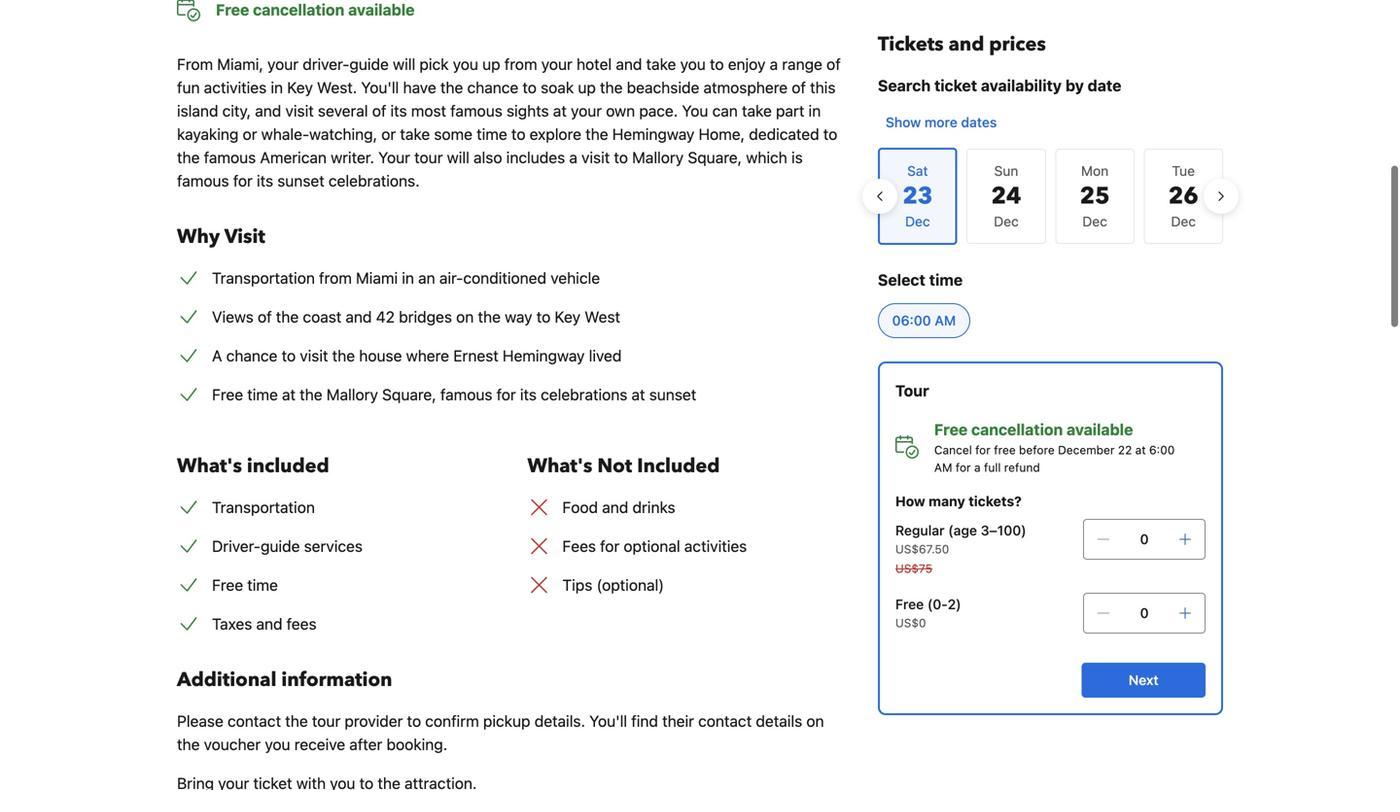 Task type: describe. For each thing, give the bounding box(es) containing it.
tickets?
[[969, 494, 1022, 510]]

0 horizontal spatial in
[[271, 92, 283, 110]]

conditioned
[[463, 283, 547, 301]]

hemingway inside from miami, your driver-guide will pick you up from your hotel and take you to enjoy a range of fun activities in key west. you'll have the chance to soak up the beachside atmosphere of this island city, and visit several of its most famous sights at your own pace. you can take part in kayaking or whale-watching, or take some time to explore the hemingway home, dedicated to the famous american writer. your tour will also includes a visit to mallory square, which is famous for its sunset celebrations.
[[613, 139, 695, 157]]

0 vertical spatial am
[[935, 313, 956, 329]]

an
[[418, 283, 436, 301]]

the down please
[[177, 750, 200, 768]]

25
[[1080, 180, 1111, 213]]

watching,
[[309, 139, 377, 157]]

you inside the please contact the tour provider to confirm pickup details. you'll find their contact details on the voucher you receive after booking.
[[265, 750, 290, 768]]

american
[[260, 162, 327, 180]]

also
[[474, 162, 502, 180]]

0 vertical spatial up
[[483, 69, 501, 87]]

driver-
[[212, 551, 261, 570]]

chance inside from miami, your driver-guide will pick you up from your hotel and take you to enjoy a range of fun activities in key west. you'll have the chance to soak up the beachside atmosphere of this island city, and visit several of its most famous sights at your own pace. you can take part in kayaking or whale-watching, or take some time to explore the hemingway home, dedicated to the famous american writer. your tour will also includes a visit to mallory square, which is famous for its sunset celebrations.
[[467, 92, 519, 110]]

find
[[632, 726, 658, 745]]

2)
[[948, 597, 962, 613]]

tour
[[896, 382, 930, 400]]

us$67.50
[[896, 543, 950, 556]]

tue
[[1173, 163, 1196, 179]]

includes
[[507, 162, 565, 180]]

0 horizontal spatial take
[[400, 139, 430, 157]]

soak
[[541, 92, 574, 110]]

lived
[[589, 360, 622, 379]]

ticket
[[935, 76, 978, 95]]

writer.
[[331, 162, 375, 180]]

on inside the please contact the tour provider to confirm pickup details. you'll find their contact details on the voucher you receive after booking.
[[807, 726, 825, 745]]

the left coast
[[276, 321, 299, 340]]

optional
[[624, 551, 681, 570]]

for up full
[[976, 444, 991, 457]]

free cancellation available cancel for free before december 22 at 6:00 am for a full refund
[[935, 421, 1175, 475]]

1 vertical spatial visit
[[582, 162, 610, 180]]

and right food on the left
[[602, 512, 629, 531]]

(optional)
[[597, 590, 664, 608]]

0 for free (0-2)
[[1141, 606, 1149, 622]]

additional information
[[177, 681, 392, 708]]

1 horizontal spatial key
[[555, 321, 581, 340]]

regular (age 3–100) us$67.50
[[896, 523, 1027, 556]]

06:00 am
[[893, 313, 956, 329]]

air-
[[440, 283, 463, 301]]

and left fees
[[256, 629, 283, 647]]

2 horizontal spatial its
[[520, 399, 537, 418]]

can
[[713, 115, 738, 134]]

ernest
[[454, 360, 499, 379]]

prices
[[990, 31, 1047, 58]]

tickets and prices
[[878, 31, 1047, 58]]

and right hotel
[[616, 69, 642, 87]]

tour inside the please contact the tour provider to confirm pickup details. you'll find their contact details on the voucher you receive after booking.
[[312, 726, 341, 745]]

for inside from miami, your driver-guide will pick you up from your hotel and take you to enjoy a range of fun activities in key west. you'll have the chance to soak up the beachside atmosphere of this island city, and visit several of its most famous sights at your own pace. you can take part in kayaking or whale-watching, or take some time to explore the hemingway home, dedicated to the famous american writer. your tour will also includes a visit to mallory square, which is famous for its sunset celebrations.
[[233, 185, 253, 204]]

a chance to visit the house where ernest hemingway lived
[[212, 360, 622, 379]]

0 vertical spatial a
[[770, 69, 778, 87]]

views
[[212, 321, 254, 340]]

from
[[177, 69, 213, 87]]

1 horizontal spatial in
[[402, 283, 414, 301]]

of right several
[[372, 115, 387, 134]]

celebrations.
[[329, 185, 420, 204]]

mallory inside from miami, your driver-guide will pick you up from your hotel and take you to enjoy a range of fun activities in key west. you'll have the chance to soak up the beachside atmosphere of this island city, and visit several of its most famous sights at your own pace. you can take part in kayaking or whale-watching, or take some time to explore the hemingway home, dedicated to the famous american writer. your tour will also includes a visit to mallory square, which is famous for its sunset celebrations.
[[632, 162, 684, 180]]

06:00
[[893, 313, 932, 329]]

1 horizontal spatial sunset
[[650, 399, 697, 418]]

1 or from the left
[[243, 139, 257, 157]]

you'll inside from miami, your driver-guide will pick you up from your hotel and take you to enjoy a range of fun activities in key west. you'll have the chance to soak up the beachside atmosphere of this island city, and visit several of its most famous sights at your own pace. you can take part in kayaking or whale-watching, or take some time to explore the hemingway home, dedicated to the famous american writer. your tour will also includes a visit to mallory square, which is famous for its sunset celebrations.
[[361, 92, 399, 110]]

the left house
[[332, 360, 355, 379]]

of down range
[[792, 92, 806, 110]]

for down cancel
[[956, 461, 971, 475]]

mon
[[1082, 163, 1109, 179]]

cancellation for free cancellation available cancel for free before december 22 at 6:00 am for a full refund
[[972, 421, 1063, 439]]

drinks
[[633, 512, 676, 531]]

at right celebrations
[[632, 399, 645, 418]]

provider
[[345, 726, 403, 745]]

some
[[434, 139, 473, 157]]

vehicle
[[551, 283, 600, 301]]

what's not included
[[528, 467, 720, 494]]

guide inside from miami, your driver-guide will pick you up from your hotel and take you to enjoy a range of fun activities in key west. you'll have the chance to soak up the beachside atmosphere of this island city, and visit several of its most famous sights at your own pace. you can take part in kayaking or whale-watching, or take some time to explore the hemingway home, dedicated to the famous american writer. your tour will also includes a visit to mallory square, which is famous for its sunset celebrations.
[[350, 69, 389, 87]]

availability
[[981, 76, 1062, 95]]

the down kayaking
[[177, 162, 200, 180]]

information
[[282, 681, 392, 708]]

show more dates button
[[878, 105, 1005, 140]]

sunset inside from miami, your driver-guide will pick you up from your hotel and take you to enjoy a range of fun activities in key west. you'll have the chance to soak up the beachside atmosphere of this island city, and visit several of its most famous sights at your own pace. you can take part in kayaking or whale-watching, or take some time to explore the hemingway home, dedicated to the famous american writer. your tour will also includes a visit to mallory square, which is famous for its sunset celebrations.
[[277, 185, 325, 204]]

for right fees on the left
[[600, 551, 620, 570]]

2 contact from the left
[[699, 726, 752, 745]]

pace.
[[639, 115, 678, 134]]

tips (optional)
[[563, 590, 664, 608]]

1 vertical spatial a
[[569, 162, 578, 180]]

included
[[637, 467, 720, 494]]

to down sights
[[512, 139, 526, 157]]

time inside from miami, your driver-guide will pick you up from your hotel and take you to enjoy a range of fun activities in key west. you'll have the chance to soak up the beachside atmosphere of this island city, and visit several of its most famous sights at your own pace. you can take part in kayaking or whale-watching, or take some time to explore the hemingway home, dedicated to the famous american writer. your tour will also includes a visit to mallory square, which is famous for its sunset celebrations.
[[477, 139, 508, 157]]

(age
[[949, 523, 978, 539]]

kayaking
[[177, 139, 239, 157]]

search
[[878, 76, 931, 95]]

the up receive
[[285, 726, 308, 745]]

free for free cancellation available
[[216, 14, 249, 33]]

city,
[[222, 115, 251, 134]]

taxes and fees
[[212, 629, 317, 647]]

1 contact from the left
[[228, 726, 281, 745]]

sights
[[507, 115, 549, 134]]

free time at the mallory square, famous for its celebrations at sunset
[[212, 399, 697, 418]]

have
[[403, 92, 436, 110]]

tue 26 dec
[[1169, 163, 1199, 230]]

1 vertical spatial from
[[319, 283, 352, 301]]

which
[[746, 162, 788, 180]]

coast
[[303, 321, 342, 340]]

what's for what's included
[[177, 467, 242, 494]]

dates
[[962, 114, 997, 130]]

december
[[1058, 444, 1115, 457]]

your up soak
[[542, 69, 573, 87]]

hotel
[[577, 69, 612, 87]]

is
[[792, 162, 803, 180]]

included
[[247, 467, 329, 494]]

2 vertical spatial visit
[[300, 360, 328, 379]]

your
[[379, 162, 410, 180]]

show more dates
[[886, 114, 997, 130]]

where
[[406, 360, 449, 379]]

most
[[411, 115, 447, 134]]

visit
[[225, 237, 265, 264]]

you
[[682, 115, 709, 134]]

house
[[359, 360, 402, 379]]

fees
[[563, 551, 596, 570]]



Task type: locate. For each thing, give the bounding box(es) containing it.
to
[[710, 69, 724, 87], [523, 92, 537, 110], [512, 139, 526, 157], [824, 139, 838, 157], [614, 162, 628, 180], [537, 321, 551, 340], [282, 360, 296, 379], [407, 726, 421, 745]]

a right enjoy
[[770, 69, 778, 87]]

miami
[[356, 283, 398, 301]]

a
[[770, 69, 778, 87], [569, 162, 578, 180], [975, 461, 981, 475]]

2 horizontal spatial a
[[975, 461, 981, 475]]

and up "whale-"
[[255, 115, 281, 134]]

dec down the 24
[[994, 214, 1019, 230]]

1 horizontal spatial up
[[578, 92, 596, 110]]

a left full
[[975, 461, 981, 475]]

0 vertical spatial on
[[456, 321, 474, 340]]

next
[[1129, 673, 1159, 689]]

am inside free cancellation available cancel for free before december 22 at 6:00 am for a full refund
[[935, 461, 953, 475]]

0 vertical spatial in
[[271, 92, 283, 110]]

1 horizontal spatial square,
[[688, 162, 742, 180]]

tour up receive
[[312, 726, 341, 745]]

food and drinks
[[563, 512, 676, 531]]

1 0 from the top
[[1141, 532, 1149, 548]]

additional
[[177, 681, 277, 708]]

time up taxes and fees
[[247, 590, 278, 608]]

explore
[[530, 139, 582, 157]]

views of the coast and 42 bridges on the way to key west
[[212, 321, 621, 340]]

many
[[929, 494, 966, 510]]

you left receive
[[265, 750, 290, 768]]

free down a
[[212, 399, 243, 418]]

1 what's from the left
[[177, 467, 242, 494]]

pick
[[420, 69, 449, 87]]

select time
[[878, 271, 963, 289]]

available for free cancellation available
[[348, 14, 415, 33]]

0 horizontal spatial sunset
[[277, 185, 325, 204]]

cancellation inside free cancellation available cancel for free before december 22 at 6:00 am for a full refund
[[972, 421, 1063, 439]]

from up coast
[[319, 283, 352, 301]]

take up beachside
[[646, 69, 676, 87]]

available for free cancellation available cancel for free before december 22 at 6:00 am for a full refund
[[1067, 421, 1134, 439]]

to right 'dedicated'
[[824, 139, 838, 157]]

miami,
[[217, 69, 263, 87]]

0 vertical spatial tour
[[415, 162, 443, 180]]

2 0 from the top
[[1141, 606, 1149, 622]]

am right the "06:00"
[[935, 313, 956, 329]]

take down most
[[400, 139, 430, 157]]

and up the ticket
[[949, 31, 985, 58]]

1 vertical spatial mallory
[[327, 399, 378, 418]]

1 vertical spatial transportation
[[212, 512, 315, 531]]

its left celebrations
[[520, 399, 537, 418]]

1 horizontal spatial take
[[646, 69, 676, 87]]

mallory down house
[[327, 399, 378, 418]]

1 vertical spatial hemingway
[[503, 360, 585, 379]]

0 vertical spatial hemingway
[[613, 139, 695, 157]]

home,
[[699, 139, 745, 157]]

region containing 24
[[863, 140, 1239, 253]]

cancellation for free cancellation available
[[253, 14, 345, 33]]

beachside
[[627, 92, 700, 110]]

dec inside tue 26 dec
[[1172, 214, 1197, 230]]

guide up free time
[[261, 551, 300, 570]]

how
[[896, 494, 926, 510]]

0 horizontal spatial dec
[[994, 214, 1019, 230]]

visit up "whale-"
[[286, 115, 314, 134]]

show
[[886, 114, 921, 130]]

0 for regular (age 3–100)
[[1141, 532, 1149, 548]]

contact right their
[[699, 726, 752, 745]]

26
[[1169, 180, 1199, 213]]

what's
[[177, 467, 242, 494], [528, 467, 593, 494]]

own
[[606, 115, 635, 134]]

1 vertical spatial guide
[[261, 551, 300, 570]]

visit down own
[[582, 162, 610, 180]]

at up 'included'
[[282, 399, 296, 418]]

2 vertical spatial take
[[400, 139, 430, 157]]

sun 24 dec
[[992, 163, 1022, 230]]

1 horizontal spatial tour
[[415, 162, 443, 180]]

6:00
[[1150, 444, 1175, 457]]

activities
[[204, 92, 267, 110], [685, 551, 747, 570]]

up right pick
[[483, 69, 501, 87]]

by
[[1066, 76, 1084, 95]]

free up the 'taxes'
[[212, 590, 243, 608]]

services
[[304, 551, 363, 570]]

dec for 25
[[1083, 214, 1108, 230]]

search ticket availability by date
[[878, 76, 1122, 95]]

0 vertical spatial will
[[393, 69, 416, 87]]

or
[[243, 139, 257, 157], [382, 139, 396, 157]]

tour
[[415, 162, 443, 180], [312, 726, 341, 745]]

0 horizontal spatial tour
[[312, 726, 341, 745]]

0 horizontal spatial available
[[348, 14, 415, 33]]

dec down 25
[[1083, 214, 1108, 230]]

1 horizontal spatial on
[[807, 726, 825, 745]]

dec inside mon 25 dec
[[1083, 214, 1108, 230]]

key inside from miami, your driver-guide will pick you up from your hotel and take you to enjoy a range of fun activities in key west. you'll have the chance to soak up the beachside atmosphere of this island city, and visit several of its most famous sights at your own pace. you can take part in kayaking or whale-watching, or take some time to explore the hemingway home, dedicated to the famous american writer. your tour will also includes a visit to mallory square, which is famous for its sunset celebrations.
[[287, 92, 313, 110]]

0 horizontal spatial or
[[243, 139, 257, 157]]

and
[[949, 31, 985, 58], [616, 69, 642, 87], [255, 115, 281, 134], [346, 321, 372, 340], [602, 512, 629, 531], [256, 629, 283, 647]]

1 vertical spatial 0
[[1141, 606, 1149, 622]]

guide
[[350, 69, 389, 87], [261, 551, 300, 570]]

1 vertical spatial activities
[[685, 551, 747, 570]]

1 vertical spatial am
[[935, 461, 953, 475]]

0 horizontal spatial hemingway
[[503, 360, 585, 379]]

cancel
[[935, 444, 973, 457]]

cancellation up driver-
[[253, 14, 345, 33]]

0 horizontal spatial a
[[569, 162, 578, 180]]

chance up sights
[[467, 92, 519, 110]]

fees
[[287, 629, 317, 647]]

0 horizontal spatial contact
[[228, 726, 281, 745]]

2 horizontal spatial in
[[809, 115, 821, 134]]

0 horizontal spatial its
[[257, 185, 273, 204]]

square,
[[688, 162, 742, 180], [382, 399, 436, 418]]

full
[[984, 461, 1001, 475]]

activities up city,
[[204, 92, 267, 110]]

time up what's included
[[247, 399, 278, 418]]

0 horizontal spatial up
[[483, 69, 501, 87]]

0 vertical spatial guide
[[350, 69, 389, 87]]

1 horizontal spatial what's
[[528, 467, 593, 494]]

0 horizontal spatial on
[[456, 321, 474, 340]]

2 horizontal spatial you
[[681, 69, 706, 87]]

food
[[563, 512, 598, 531]]

1 horizontal spatial contact
[[699, 726, 752, 745]]

0 vertical spatial key
[[287, 92, 313, 110]]

to right way
[[537, 321, 551, 340]]

to left enjoy
[[710, 69, 724, 87]]

0 horizontal spatial from
[[319, 283, 352, 301]]

1 horizontal spatial hemingway
[[613, 139, 695, 157]]

why visit
[[177, 237, 265, 264]]

key left 'west'
[[555, 321, 581, 340]]

tour inside from miami, your driver-guide will pick you up from your hotel and take you to enjoy a range of fun activities in key west. you'll have the chance to soak up the beachside atmosphere of this island city, and visit several of its most famous sights at your own pace. you can take part in kayaking or whale-watching, or take some time to explore the hemingway home, dedicated to the famous american writer. your tour will also includes a visit to mallory square, which is famous for its sunset celebrations.
[[415, 162, 443, 180]]

0 vertical spatial transportation
[[212, 283, 315, 301]]

your right miami,
[[268, 69, 299, 87]]

free up miami,
[[216, 14, 249, 33]]

1 vertical spatial key
[[555, 321, 581, 340]]

free up cancel
[[935, 421, 968, 439]]

famous
[[451, 115, 503, 134], [204, 162, 256, 180], [177, 185, 229, 204], [441, 399, 493, 418]]

for up visit
[[233, 185, 253, 204]]

0 vertical spatial visit
[[286, 115, 314, 134]]

contact up the voucher
[[228, 726, 281, 745]]

square, down "home,"
[[688, 162, 742, 180]]

of up this
[[827, 69, 841, 87]]

1 vertical spatial you'll
[[590, 726, 627, 745]]

refund
[[1005, 461, 1041, 475]]

2 or from the left
[[382, 139, 396, 157]]

several
[[318, 115, 368, 134]]

dec for 24
[[994, 214, 1019, 230]]

tips
[[563, 590, 593, 608]]

1 vertical spatial in
[[809, 115, 821, 134]]

to inside the please contact the tour provider to confirm pickup details. you'll find their contact details on the voucher you receive after booking.
[[407, 726, 421, 745]]

0 horizontal spatial guide
[[261, 551, 300, 570]]

you'll left have
[[361, 92, 399, 110]]

in left an
[[402, 283, 414, 301]]

1 vertical spatial on
[[807, 726, 825, 745]]

from miami, your driver-guide will pick you up from your hotel and take you to enjoy a range of fun activities in key west. you'll have the chance to soak up the beachside atmosphere of this island city, and visit several of its most famous sights at your own pace. you can take part in kayaking or whale-watching, or take some time to explore the hemingway home, dedicated to the famous american writer. your tour will also includes a visit to mallory square, which is famous for its sunset celebrations.
[[177, 69, 841, 204]]

its left most
[[391, 115, 407, 134]]

2 transportation from the top
[[212, 512, 315, 531]]

what's for what's not included
[[528, 467, 593, 494]]

you'll inside the please contact the tour provider to confirm pickup details. you'll find their contact details on the voucher you receive after booking.
[[590, 726, 627, 745]]

your left own
[[571, 115, 602, 134]]

time for free time at the mallory square, famous for its celebrations at sunset
[[247, 399, 278, 418]]

guide up the west.
[[350, 69, 389, 87]]

0 horizontal spatial activities
[[204, 92, 267, 110]]

from inside from miami, your driver-guide will pick you up from your hotel and take you to enjoy a range of fun activities in key west. you'll have the chance to soak up the beachside atmosphere of this island city, and visit several of its most famous sights at your own pace. you can take part in kayaking or whale-watching, or take some time to explore the hemingway home, dedicated to the famous american writer. your tour will also includes a visit to mallory square, which is famous for its sunset celebrations.
[[505, 69, 538, 87]]

to up sights
[[523, 92, 537, 110]]

enjoy
[[728, 69, 766, 87]]

or up "your"
[[382, 139, 396, 157]]

mon 25 dec
[[1080, 163, 1111, 230]]

available inside free cancellation available cancel for free before december 22 at 6:00 am for a full refund
[[1067, 421, 1134, 439]]

0 horizontal spatial what's
[[177, 467, 242, 494]]

0 horizontal spatial cancellation
[[253, 14, 345, 33]]

booking.
[[387, 750, 448, 768]]

1 vertical spatial will
[[447, 162, 470, 180]]

1 vertical spatial take
[[742, 115, 772, 134]]

1 horizontal spatial activities
[[685, 551, 747, 570]]

at right the 22
[[1136, 444, 1147, 457]]

2 dec from the left
[[1083, 214, 1108, 230]]

up down hotel
[[578, 92, 596, 110]]

region
[[863, 140, 1239, 253]]

cancellation up free
[[972, 421, 1063, 439]]

free time
[[212, 590, 278, 608]]

confirm
[[425, 726, 479, 745]]

time right select
[[930, 271, 963, 289]]

range
[[782, 69, 823, 87]]

1 horizontal spatial chance
[[467, 92, 519, 110]]

a
[[212, 360, 222, 379]]

transportation for transportation
[[212, 512, 315, 531]]

the left way
[[478, 321, 501, 340]]

for down ernest
[[497, 399, 516, 418]]

transportation from miami in an air-conditioned vehicle
[[212, 283, 600, 301]]

0 horizontal spatial you
[[265, 750, 290, 768]]

free for free cancellation available cancel for free before december 22 at 6:00 am for a full refund
[[935, 421, 968, 439]]

mallory down the pace.
[[632, 162, 684, 180]]

their
[[663, 726, 695, 745]]

dec down 26
[[1172, 214, 1197, 230]]

us$75
[[896, 562, 933, 576]]

from up sights
[[505, 69, 538, 87]]

on right bridges
[[456, 321, 474, 340]]

transportation for transportation from miami in an air-conditioned vehicle
[[212, 283, 315, 301]]

the up own
[[600, 92, 623, 110]]

2 vertical spatial a
[[975, 461, 981, 475]]

0 vertical spatial available
[[348, 14, 415, 33]]

bridges
[[399, 321, 452, 340]]

the down own
[[586, 139, 609, 157]]

0 vertical spatial its
[[391, 115, 407, 134]]

hemingway
[[613, 139, 695, 157], [503, 360, 585, 379]]

or down city,
[[243, 139, 257, 157]]

will down some
[[447, 162, 470, 180]]

fun
[[177, 92, 200, 110]]

next button
[[1082, 663, 1206, 698]]

0 vertical spatial you'll
[[361, 92, 399, 110]]

dec
[[994, 214, 1019, 230], [1083, 214, 1108, 230], [1172, 214, 1197, 230]]

1 vertical spatial its
[[257, 185, 273, 204]]

time for free time
[[247, 590, 278, 608]]

2 vertical spatial its
[[520, 399, 537, 418]]

1 horizontal spatial mallory
[[632, 162, 684, 180]]

0 horizontal spatial will
[[393, 69, 416, 87]]

to up booking.
[[407, 726, 421, 745]]

0 horizontal spatial chance
[[226, 360, 278, 379]]

us$0
[[896, 617, 927, 630]]

1 horizontal spatial you
[[453, 69, 479, 87]]

chance right a
[[226, 360, 278, 379]]

free up us$0
[[896, 597, 924, 613]]

to down own
[[614, 162, 628, 180]]

what's left 'included'
[[177, 467, 242, 494]]

free for free time at the mallory square, famous for its celebrations at sunset
[[212, 399, 243, 418]]

at down soak
[[553, 115, 567, 134]]

regular
[[896, 523, 945, 539]]

1 vertical spatial up
[[578, 92, 596, 110]]

dec for 26
[[1172, 214, 1197, 230]]

free inside free (0-2) us$0
[[896, 597, 924, 613]]

free
[[994, 444, 1016, 457]]

1 vertical spatial chance
[[226, 360, 278, 379]]

0 horizontal spatial mallory
[[327, 399, 378, 418]]

1 horizontal spatial will
[[447, 162, 470, 180]]

(0-
[[928, 597, 948, 613]]

you'll left find
[[590, 726, 627, 745]]

whale-
[[261, 139, 309, 157]]

2 horizontal spatial take
[[742, 115, 772, 134]]

2 what's from the left
[[528, 467, 593, 494]]

hemingway down way
[[503, 360, 585, 379]]

up
[[483, 69, 501, 87], [578, 92, 596, 110]]

sun
[[995, 163, 1019, 179]]

why
[[177, 237, 220, 264]]

your
[[268, 69, 299, 87], [542, 69, 573, 87], [571, 115, 602, 134]]

of right views
[[258, 321, 272, 340]]

free inside free cancellation available cancel for free before december 22 at 6:00 am for a full refund
[[935, 421, 968, 439]]

square, inside from miami, your driver-guide will pick you up from your hotel and take you to enjoy a range of fun activities in key west. you'll have the chance to soak up the beachside atmosphere of this island city, and visit several of its most famous sights at your own pace. you can take part in kayaking or whale-watching, or take some time to explore the hemingway home, dedicated to the famous american writer. your tour will also includes a visit to mallory square, which is famous for its sunset celebrations.
[[688, 162, 742, 180]]

free
[[216, 14, 249, 33], [212, 399, 243, 418], [935, 421, 968, 439], [212, 590, 243, 608], [896, 597, 924, 613]]

0 vertical spatial mallory
[[632, 162, 684, 180]]

free for free (0-2) us$0
[[896, 597, 924, 613]]

0 vertical spatial 0
[[1141, 532, 1149, 548]]

in right part
[[809, 115, 821, 134]]

you up beachside
[[681, 69, 706, 87]]

0 horizontal spatial you'll
[[361, 92, 399, 110]]

not
[[598, 467, 633, 494]]

driver-guide services
[[212, 551, 363, 570]]

to right a
[[282, 360, 296, 379]]

at
[[553, 115, 567, 134], [282, 399, 296, 418], [632, 399, 645, 418], [1136, 444, 1147, 457]]

time for select time
[[930, 271, 963, 289]]

1 horizontal spatial a
[[770, 69, 778, 87]]

0 vertical spatial activities
[[204, 92, 267, 110]]

1 horizontal spatial available
[[1067, 421, 1134, 439]]

the
[[441, 92, 463, 110], [600, 92, 623, 110], [586, 139, 609, 157], [177, 162, 200, 180], [276, 321, 299, 340], [478, 321, 501, 340], [332, 360, 355, 379], [300, 399, 323, 418], [285, 726, 308, 745], [177, 750, 200, 768]]

date
[[1088, 76, 1122, 95]]

42
[[376, 321, 395, 340]]

part
[[776, 115, 805, 134]]

0 vertical spatial square,
[[688, 162, 742, 180]]

1 horizontal spatial or
[[382, 139, 396, 157]]

1 vertical spatial cancellation
[[972, 421, 1063, 439]]

1 horizontal spatial guide
[[350, 69, 389, 87]]

free for free time
[[212, 590, 243, 608]]

visit down coast
[[300, 360, 328, 379]]

1 vertical spatial tour
[[312, 726, 341, 745]]

west.
[[317, 92, 357, 110]]

0 vertical spatial sunset
[[277, 185, 325, 204]]

west
[[585, 321, 621, 340]]

a inside free cancellation available cancel for free before december 22 at 6:00 am for a full refund
[[975, 461, 981, 475]]

1 horizontal spatial you'll
[[590, 726, 627, 745]]

0 vertical spatial chance
[[467, 92, 519, 110]]

1 horizontal spatial from
[[505, 69, 538, 87]]

2 vertical spatial in
[[402, 283, 414, 301]]

sunset up 'included'
[[650, 399, 697, 418]]

3–100)
[[981, 523, 1027, 539]]

0 vertical spatial cancellation
[[253, 14, 345, 33]]

a down "explore"
[[569, 162, 578, 180]]

0 horizontal spatial square,
[[382, 399, 436, 418]]

square, down "a chance to visit the house where ernest hemingway lived" at the top left
[[382, 399, 436, 418]]

at inside free cancellation available cancel for free before december 22 at 6:00 am for a full refund
[[1136, 444, 1147, 457]]

3 dec from the left
[[1172, 214, 1197, 230]]

0 vertical spatial from
[[505, 69, 538, 87]]

take down the 'atmosphere'
[[742, 115, 772, 134]]

activities inside from miami, your driver-guide will pick you up from your hotel and take you to enjoy a range of fun activities in key west. you'll have the chance to soak up the beachside atmosphere of this island city, and visit several of its most famous sights at your own pace. you can take part in kayaking or whale-watching, or take some time to explore the hemingway home, dedicated to the famous american writer. your tour will also includes a visit to mallory square, which is famous for its sunset celebrations.
[[204, 92, 267, 110]]

am down cancel
[[935, 461, 953, 475]]

available up december in the right of the page
[[1067, 421, 1134, 439]]

this
[[810, 92, 836, 110]]

1 transportation from the top
[[212, 283, 315, 301]]

1 vertical spatial available
[[1067, 421, 1134, 439]]

tour down some
[[415, 162, 443, 180]]

on right details
[[807, 726, 825, 745]]

time up also
[[477, 139, 508, 157]]

hemingway down the pace.
[[613, 139, 695, 157]]

details.
[[535, 726, 586, 745]]

sunset down american
[[277, 185, 325, 204]]

and left the 42
[[346, 321, 372, 340]]

1 dec from the left
[[994, 214, 1019, 230]]

0 horizontal spatial key
[[287, 92, 313, 110]]

atmosphere
[[704, 92, 788, 110]]

activities right optional
[[685, 551, 747, 570]]

at inside from miami, your driver-guide will pick you up from your hotel and take you to enjoy a range of fun activities in key west. you'll have the chance to soak up the beachside atmosphere of this island city, and visit several of its most famous sights at your own pace. you can take part in kayaking or whale-watching, or take some time to explore the hemingway home, dedicated to the famous american writer. your tour will also includes a visit to mallory square, which is famous for its sunset celebrations.
[[553, 115, 567, 134]]

island
[[177, 115, 218, 134]]

the up 'included'
[[300, 399, 323, 418]]

1 vertical spatial sunset
[[650, 399, 697, 418]]

what's included
[[177, 467, 329, 494]]

dec inside sun 24 dec
[[994, 214, 1019, 230]]

you right pick
[[453, 69, 479, 87]]

the down pick
[[441, 92, 463, 110]]



Task type: vqa. For each thing, say whether or not it's contained in the screenshot.
Miami, in the left top of the page
yes



